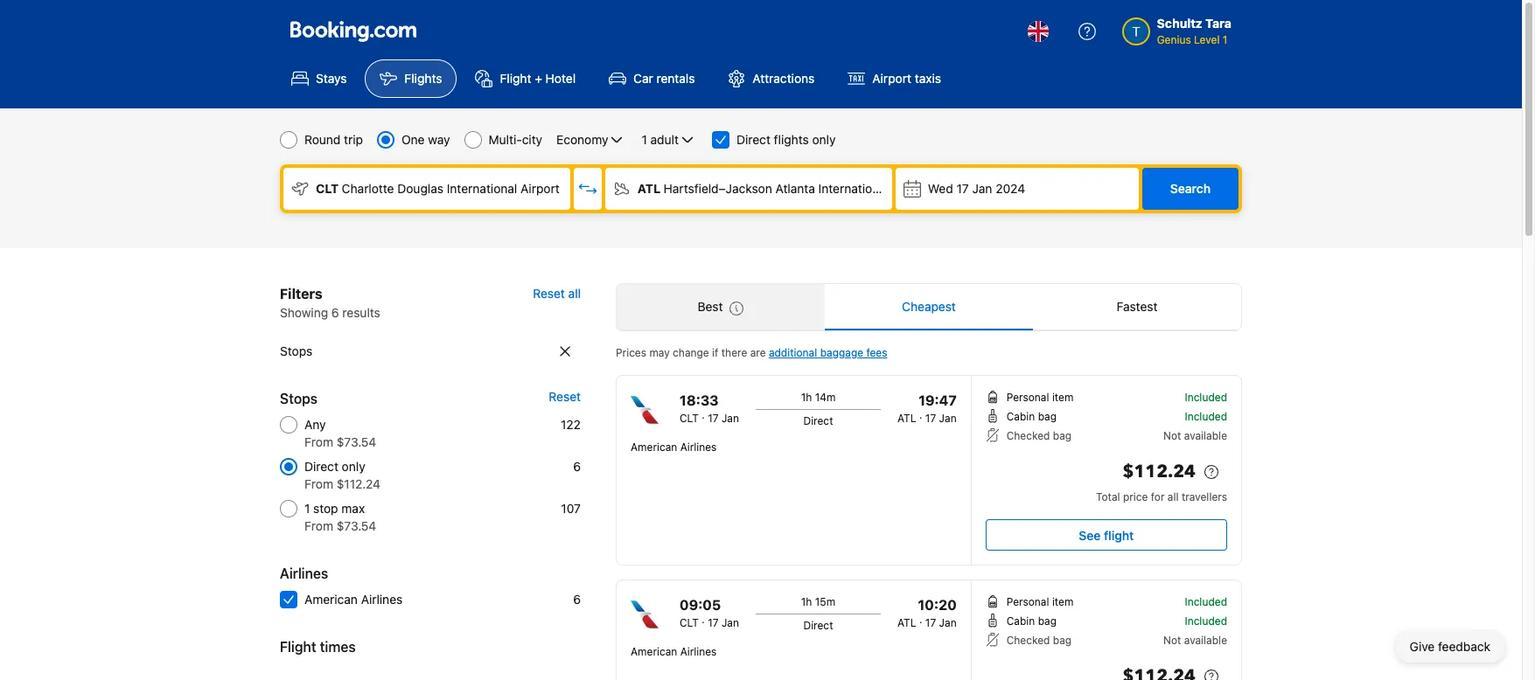 Task type: describe. For each thing, give the bounding box(es) containing it.
available for 19:47
[[1185, 430, 1228, 443]]

hartsfield–jackson
[[664, 181, 773, 196]]

car
[[634, 71, 653, 86]]

total price for all travellers
[[1097, 491, 1228, 504]]

max
[[342, 501, 365, 516]]

jan inside popup button
[[973, 181, 993, 196]]

tara
[[1206, 16, 1232, 31]]

hotel
[[546, 71, 576, 86]]

economy
[[557, 132, 609, 147]]

. for 19:47
[[920, 409, 923, 422]]

times
[[320, 640, 356, 655]]

showing 6 results
[[280, 305, 381, 320]]

17 inside popup button
[[957, 181, 969, 196]]

international for atlanta
[[819, 181, 889, 196]]

2 vertical spatial 6
[[573, 592, 581, 607]]

reset for reset all
[[533, 286, 565, 301]]

not available for 10:20
[[1164, 634, 1228, 648]]

for
[[1151, 491, 1165, 504]]

stays
[[316, 71, 347, 86]]

flights link
[[365, 60, 457, 98]]

personal for 19:47
[[1007, 391, 1050, 404]]

additional baggage fees link
[[769, 347, 888, 360]]

level
[[1195, 33, 1220, 46]]

cabin for 19:47
[[1007, 410, 1036, 424]]

jan for 18:33
[[722, 412, 739, 425]]

wed 17 jan 2024
[[928, 181, 1026, 196]]

flights
[[774, 132, 809, 147]]

flight
[[1104, 528, 1134, 543]]

1 adult
[[642, 132, 679, 147]]

reset button
[[549, 389, 581, 406]]

results
[[343, 305, 381, 320]]

checked bag for 19:47
[[1007, 430, 1072, 443]]

search
[[1171, 181, 1211, 196]]

way
[[428, 132, 450, 147]]

fees
[[867, 347, 888, 360]]

see
[[1079, 528, 1101, 543]]

17 for 19:47
[[926, 412, 937, 425]]

wed
[[928, 181, 954, 196]]

1 vertical spatial american
[[305, 592, 358, 607]]

jan for 19:47
[[940, 412, 957, 425]]

direct inside direct only from $112.24
[[305, 459, 339, 474]]

one
[[402, 132, 425, 147]]

available for 10:20
[[1185, 634, 1228, 648]]

any from $73.54
[[305, 417, 376, 450]]

airport taxis
[[873, 71, 942, 86]]

1h 14m
[[801, 391, 836, 404]]

american airlines for 18:33
[[631, 441, 717, 454]]

one way
[[402, 132, 450, 147]]

1 vertical spatial american airlines
[[305, 592, 403, 607]]

multi-
[[489, 132, 522, 147]]

stays link
[[277, 60, 362, 98]]

airport taxis link
[[833, 60, 956, 98]]

car rentals link
[[594, 60, 710, 98]]

1h for 09:05
[[801, 596, 812, 609]]

checked for 10:20
[[1007, 634, 1050, 648]]

give feedback
[[1410, 640, 1491, 655]]

clt charlotte douglas international airport
[[316, 181, 560, 196]]

any
[[305, 417, 326, 432]]

rentals
[[657, 71, 695, 86]]

from inside any from $73.54
[[305, 435, 333, 450]]

not for 19:47
[[1164, 430, 1182, 443]]

1h for 18:33
[[801, 391, 812, 404]]

attractions
[[753, 71, 815, 86]]

give
[[1410, 640, 1435, 655]]

from inside direct only from $112.24
[[305, 477, 333, 492]]

are
[[751, 347, 766, 360]]

reset all
[[533, 286, 581, 301]]

may
[[650, 347, 670, 360]]

reset all button
[[533, 284, 581, 305]]

direct left flights
[[737, 132, 771, 147]]

taxis
[[915, 71, 942, 86]]

tab list containing best
[[617, 284, 1242, 332]]

cheapest button
[[825, 284, 1034, 330]]

travellers
[[1182, 491, 1228, 504]]

fastest
[[1117, 299, 1158, 314]]

airport for atl hartsfield–jackson atlanta international airport
[[893, 181, 932, 196]]

cabin bag for 19:47
[[1007, 410, 1057, 424]]

douglas
[[398, 181, 444, 196]]

1 for 1 stop max from $73.54
[[305, 501, 310, 516]]

round trip
[[305, 132, 363, 147]]

cheapest
[[902, 299, 956, 314]]

jan for 09:05
[[722, 617, 739, 630]]

direct down the 1h 15m
[[804, 620, 834, 633]]

cabin bag for 10:20
[[1007, 615, 1057, 628]]

clt for 09:05
[[680, 617, 699, 630]]

schultz
[[1157, 16, 1203, 31]]

feedback
[[1439, 640, 1491, 655]]

international for douglas
[[447, 181, 517, 196]]

baggage
[[821, 347, 864, 360]]

schultz tara genius level 1
[[1157, 16, 1232, 46]]

2 $112.24 region from the top
[[986, 663, 1228, 681]]

see flight
[[1079, 528, 1134, 543]]

total
[[1097, 491, 1121, 504]]

1 horizontal spatial $112.24
[[1123, 460, 1196, 484]]

1 stops from the top
[[280, 344, 313, 359]]

search button
[[1143, 168, 1239, 210]]

2024
[[996, 181, 1026, 196]]

$112.24 inside direct only from $112.24
[[337, 477, 381, 492]]

best
[[698, 299, 723, 314]]

0 vertical spatial atl
[[638, 181, 661, 196]]

from inside 1 stop max from $73.54
[[305, 519, 333, 534]]

17 for 09:05
[[708, 617, 719, 630]]

18:33 clt . 17 jan
[[680, 393, 739, 425]]

price
[[1124, 491, 1148, 504]]

charlotte
[[342, 181, 394, 196]]

+
[[535, 71, 542, 86]]

fastest button
[[1034, 284, 1242, 330]]



Task type: locate. For each thing, give the bounding box(es) containing it.
give feedback button
[[1396, 632, 1505, 663]]

0 vertical spatial cabin bag
[[1007, 410, 1057, 424]]

15m
[[815, 596, 836, 609]]

flights
[[405, 71, 442, 86]]

$73.54 up direct only from $112.24
[[337, 435, 376, 450]]

personal item for 19:47
[[1007, 391, 1074, 404]]

airport for clt charlotte douglas international airport
[[521, 181, 560, 196]]

not for 10:20
[[1164, 634, 1182, 648]]

2 horizontal spatial 1
[[1223, 33, 1228, 46]]

2 checked from the top
[[1007, 634, 1050, 648]]

$112.24 up the "for"
[[1123, 460, 1196, 484]]

1 $73.54 from the top
[[337, 435, 376, 450]]

1h 15m
[[801, 596, 836, 609]]

. for 09:05
[[702, 613, 705, 627]]

17 right the wed
[[957, 181, 969, 196]]

17 down the 10:20
[[926, 617, 937, 630]]

atl hartsfield–jackson atlanta international airport
[[638, 181, 932, 196]]

2 not available from the top
[[1164, 634, 1228, 648]]

clt left charlotte
[[316, 181, 339, 196]]

09:05 clt . 17 jan
[[680, 598, 739, 630]]

included
[[1185, 391, 1228, 404], [1185, 410, 1228, 424], [1185, 596, 1228, 609], [1185, 615, 1228, 628]]

1 for 1 adult
[[642, 132, 647, 147]]

jan inside 19:47 atl . 17 jan
[[940, 412, 957, 425]]

not available
[[1164, 430, 1228, 443], [1164, 634, 1228, 648]]

2 from from the top
[[305, 477, 333, 492]]

flight + hotel
[[500, 71, 576, 86]]

2 international from the left
[[819, 181, 889, 196]]

if
[[712, 347, 719, 360]]

$73.54
[[337, 435, 376, 450], [337, 519, 376, 534]]

item for 10:20
[[1053, 596, 1074, 609]]

$112.24 region containing $112.24
[[986, 459, 1228, 490]]

$112.24
[[1123, 460, 1196, 484], [337, 477, 381, 492]]

from down stop
[[305, 519, 333, 534]]

2 cabin bag from the top
[[1007, 615, 1057, 628]]

0 vertical spatial item
[[1053, 391, 1074, 404]]

0 vertical spatial $112.24 region
[[986, 459, 1228, 490]]

stops up any
[[280, 391, 318, 407]]

0 vertical spatial reset
[[533, 286, 565, 301]]

0 vertical spatial stops
[[280, 344, 313, 359]]

2 not from the top
[[1164, 634, 1182, 648]]

checked bag for 10:20
[[1007, 634, 1072, 648]]

19:47 atl . 17 jan
[[898, 393, 957, 425]]

attractions link
[[714, 60, 830, 98]]

car rentals
[[634, 71, 695, 86]]

2 vertical spatial from
[[305, 519, 333, 534]]

1 left stop
[[305, 501, 310, 516]]

additional
[[769, 347, 818, 360]]

$73.54 inside 1 stop max from $73.54
[[337, 519, 376, 534]]

0 vertical spatial checked
[[1007, 430, 1050, 443]]

flight left times
[[280, 640, 316, 655]]

cabin bag
[[1007, 410, 1057, 424], [1007, 615, 1057, 628]]

atlanta
[[776, 181, 816, 196]]

not available for 19:47
[[1164, 430, 1228, 443]]

122
[[561, 417, 581, 432]]

1 left 'adult'
[[642, 132, 647, 147]]

1 $112.24 region from the top
[[986, 459, 1228, 490]]

0 horizontal spatial all
[[568, 286, 581, 301]]

flight for flight + hotel
[[500, 71, 532, 86]]

0 vertical spatial available
[[1185, 430, 1228, 443]]

round
[[305, 132, 341, 147]]

flight for flight times
[[280, 640, 316, 655]]

$112.24 region
[[986, 459, 1228, 490], [986, 663, 1228, 681]]

atl
[[638, 181, 661, 196], [898, 412, 917, 425], [898, 617, 917, 630]]

personal item
[[1007, 391, 1074, 404], [1007, 596, 1074, 609]]

1 1h from the top
[[801, 391, 812, 404]]

2 item from the top
[[1053, 596, 1074, 609]]

0 vertical spatial 6
[[332, 305, 339, 320]]

atl for 18:33
[[898, 412, 917, 425]]

1 vertical spatial checked
[[1007, 634, 1050, 648]]

0 horizontal spatial international
[[447, 181, 517, 196]]

1 vertical spatial cabin bag
[[1007, 615, 1057, 628]]

17 inside the 18:33 clt . 17 jan
[[708, 412, 719, 425]]

flight left the +
[[500, 71, 532, 86]]

1 vertical spatial all
[[1168, 491, 1179, 504]]

checked bag
[[1007, 430, 1072, 443], [1007, 634, 1072, 648]]

american airlines down the 18:33 clt . 17 jan
[[631, 441, 717, 454]]

1 vertical spatial only
[[342, 459, 366, 474]]

0 vertical spatial clt
[[316, 181, 339, 196]]

2 checked bag from the top
[[1007, 634, 1072, 648]]

2 available from the top
[[1185, 634, 1228, 648]]

2 stops from the top
[[280, 391, 318, 407]]

1 vertical spatial atl
[[898, 412, 917, 425]]

1 checked bag from the top
[[1007, 430, 1072, 443]]

atl inside 10:20 atl . 17 jan
[[898, 617, 917, 630]]

1 vertical spatial 6
[[573, 459, 581, 474]]

stops down showing
[[280, 344, 313, 359]]

best button
[[617, 284, 825, 330]]

1 international from the left
[[447, 181, 517, 196]]

. for 18:33
[[702, 409, 705, 422]]

1 cabin from the top
[[1007, 410, 1036, 424]]

2 vertical spatial clt
[[680, 617, 699, 630]]

1 down tara
[[1223, 33, 1228, 46]]

item
[[1053, 391, 1074, 404], [1053, 596, 1074, 609]]

1h left 14m
[[801, 391, 812, 404]]

19:47
[[919, 393, 957, 409]]

1 vertical spatial $112.24 region
[[986, 663, 1228, 681]]

0 vertical spatial not available
[[1164, 430, 1228, 443]]

3 included from the top
[[1185, 596, 1228, 609]]

1 not from the top
[[1164, 430, 1182, 443]]

booking.com logo image
[[291, 21, 417, 42], [291, 21, 417, 42]]

multi-city
[[489, 132, 543, 147]]

only down any from $73.54
[[342, 459, 366, 474]]

stop
[[313, 501, 338, 516]]

checked for 19:47
[[1007, 430, 1050, 443]]

0 vertical spatial flight
[[500, 71, 532, 86]]

change
[[673, 347, 709, 360]]

american for 09:05
[[631, 646, 678, 659]]

reset inside button
[[533, 286, 565, 301]]

0 horizontal spatial 1
[[305, 501, 310, 516]]

0 vertical spatial personal item
[[1007, 391, 1074, 404]]

clt down 09:05
[[680, 617, 699, 630]]

1 vertical spatial available
[[1185, 634, 1228, 648]]

1 inside 1 stop max from $73.54
[[305, 501, 310, 516]]

0 vertical spatial not
[[1164, 430, 1182, 443]]

14m
[[815, 391, 836, 404]]

from down any
[[305, 435, 333, 450]]

0 horizontal spatial only
[[342, 459, 366, 474]]

american for 18:33
[[631, 441, 678, 454]]

1 vertical spatial flight
[[280, 640, 316, 655]]

1 horizontal spatial 1
[[642, 132, 647, 147]]

flight times
[[280, 640, 356, 655]]

adult
[[651, 132, 679, 147]]

17 for 18:33
[[708, 412, 719, 425]]

1 vertical spatial checked bag
[[1007, 634, 1072, 648]]

1 adult button
[[640, 130, 698, 151]]

3 from from the top
[[305, 519, 333, 534]]

10:20 atl . 17 jan
[[898, 598, 957, 630]]

cabin for 10:20
[[1007, 615, 1036, 628]]

clt down 18:33
[[680, 412, 699, 425]]

17 inside the 09:05 clt . 17 jan
[[708, 617, 719, 630]]

1 vertical spatial 1
[[642, 132, 647, 147]]

$112.24 up the max
[[337, 477, 381, 492]]

wed 17 jan 2024 button
[[896, 168, 1139, 210]]

2 vertical spatial atl
[[898, 617, 917, 630]]

1 vertical spatial not available
[[1164, 634, 1228, 648]]

only inside direct only from $112.24
[[342, 459, 366, 474]]

1 vertical spatial personal item
[[1007, 596, 1074, 609]]

0 vertical spatial 1h
[[801, 391, 812, 404]]

1 vertical spatial stops
[[280, 391, 318, 407]]

from up stop
[[305, 477, 333, 492]]

1 vertical spatial item
[[1053, 596, 1074, 609]]

clt for 18:33
[[680, 412, 699, 425]]

see flight button
[[986, 520, 1228, 551]]

. inside the 09:05 clt . 17 jan
[[702, 613, 705, 627]]

1 checked from the top
[[1007, 430, 1050, 443]]

1 vertical spatial clt
[[680, 412, 699, 425]]

atl for 09:05
[[898, 617, 917, 630]]

0 vertical spatial from
[[305, 435, 333, 450]]

american airlines
[[631, 441, 717, 454], [305, 592, 403, 607], [631, 646, 717, 659]]

$73.54 down the max
[[337, 519, 376, 534]]

0 horizontal spatial flight
[[280, 640, 316, 655]]

17 down 18:33
[[708, 412, 719, 425]]

2 personal from the top
[[1007, 596, 1050, 609]]

all
[[568, 286, 581, 301], [1168, 491, 1179, 504]]

. inside 19:47 atl . 17 jan
[[920, 409, 923, 422]]

from
[[305, 435, 333, 450], [305, 477, 333, 492], [305, 519, 333, 534]]

2 vertical spatial 1
[[305, 501, 310, 516]]

bag
[[1038, 410, 1057, 424], [1053, 430, 1072, 443], [1038, 615, 1057, 628], [1053, 634, 1072, 648]]

filters
[[280, 286, 323, 302]]

2 included from the top
[[1185, 410, 1228, 424]]

direct flights only
[[737, 132, 836, 147]]

0 vertical spatial personal
[[1007, 391, 1050, 404]]

0 vertical spatial all
[[568, 286, 581, 301]]

107
[[561, 501, 581, 516]]

international down multi-
[[447, 181, 517, 196]]

international right atlanta
[[819, 181, 889, 196]]

item for 19:47
[[1053, 391, 1074, 404]]

1 included from the top
[[1185, 391, 1228, 404]]

18:33
[[680, 393, 719, 409]]

jan inside the 09:05 clt . 17 jan
[[722, 617, 739, 630]]

0 vertical spatial only
[[813, 132, 836, 147]]

direct down any from $73.54
[[305, 459, 339, 474]]

1 personal from the top
[[1007, 391, 1050, 404]]

1 vertical spatial personal
[[1007, 596, 1050, 609]]

checked
[[1007, 430, 1050, 443], [1007, 634, 1050, 648]]

direct down "1h 14m" at right
[[804, 415, 834, 428]]

only
[[813, 132, 836, 147], [342, 459, 366, 474]]

17
[[957, 181, 969, 196], [708, 412, 719, 425], [926, 412, 937, 425], [708, 617, 719, 630], [926, 617, 937, 630]]

trip
[[344, 132, 363, 147]]

0 vertical spatial checked bag
[[1007, 430, 1072, 443]]

0 vertical spatial 1
[[1223, 33, 1228, 46]]

jan inside 10:20 atl . 17 jan
[[940, 617, 957, 630]]

1 vertical spatial not
[[1164, 634, 1182, 648]]

prices
[[616, 347, 647, 360]]

direct only from $112.24
[[305, 459, 381, 492]]

atl inside 19:47 atl . 17 jan
[[898, 412, 917, 425]]

american airlines up times
[[305, 592, 403, 607]]

0 vertical spatial american
[[631, 441, 678, 454]]

2 personal item from the top
[[1007, 596, 1074, 609]]

2 vertical spatial american airlines
[[631, 646, 717, 659]]

prices may change if there are additional baggage fees
[[616, 347, 888, 360]]

2 cabin from the top
[[1007, 615, 1036, 628]]

all inside button
[[568, 286, 581, 301]]

stops
[[280, 344, 313, 359], [280, 391, 318, 407]]

1 inside schultz tara genius level 1
[[1223, 33, 1228, 46]]

1 horizontal spatial international
[[819, 181, 889, 196]]

1 vertical spatial cabin
[[1007, 615, 1036, 628]]

international
[[447, 181, 517, 196], [819, 181, 889, 196]]

jan for 10:20
[[940, 617, 957, 630]]

not
[[1164, 430, 1182, 443], [1164, 634, 1182, 648]]

0 vertical spatial cabin
[[1007, 410, 1036, 424]]

jan inside the 18:33 clt . 17 jan
[[722, 412, 739, 425]]

17 down 09:05
[[708, 617, 719, 630]]

1 personal item from the top
[[1007, 391, 1074, 404]]

$73.54 inside any from $73.54
[[337, 435, 376, 450]]

17 inside 10:20 atl . 17 jan
[[926, 617, 937, 630]]

.
[[702, 409, 705, 422], [920, 409, 923, 422], [702, 613, 705, 627], [920, 613, 923, 627]]

0 vertical spatial $73.54
[[337, 435, 376, 450]]

showing
[[280, 305, 328, 320]]

17 down 19:47
[[926, 412, 937, 425]]

american airlines for 09:05
[[631, 646, 717, 659]]

only right flights
[[813, 132, 836, 147]]

1 item from the top
[[1053, 391, 1074, 404]]

1
[[1223, 33, 1228, 46], [642, 132, 647, 147], [305, 501, 310, 516]]

personal
[[1007, 391, 1050, 404], [1007, 596, 1050, 609]]

17 inside 19:47 atl . 17 jan
[[926, 412, 937, 425]]

0 horizontal spatial $112.24
[[337, 477, 381, 492]]

2 $73.54 from the top
[[337, 519, 376, 534]]

best image
[[730, 302, 744, 316]]

1 not available from the top
[[1164, 430, 1228, 443]]

clt inside the 18:33 clt . 17 jan
[[680, 412, 699, 425]]

1 horizontal spatial only
[[813, 132, 836, 147]]

0 vertical spatial american airlines
[[631, 441, 717, 454]]

clt
[[316, 181, 339, 196], [680, 412, 699, 425], [680, 617, 699, 630]]

09:05
[[680, 598, 721, 613]]

reset for reset
[[549, 389, 581, 404]]

jan
[[973, 181, 993, 196], [722, 412, 739, 425], [940, 412, 957, 425], [722, 617, 739, 630], [940, 617, 957, 630]]

personal item for 10:20
[[1007, 596, 1074, 609]]

. inside 10:20 atl . 17 jan
[[920, 613, 923, 627]]

1 horizontal spatial all
[[1168, 491, 1179, 504]]

reset
[[533, 286, 565, 301], [549, 389, 581, 404]]

1 horizontal spatial flight
[[500, 71, 532, 86]]

1 vertical spatial from
[[305, 477, 333, 492]]

flight
[[500, 71, 532, 86], [280, 640, 316, 655]]

4 included from the top
[[1185, 615, 1228, 628]]

personal for 10:20
[[1007, 596, 1050, 609]]

1 inside "popup button"
[[642, 132, 647, 147]]

1 vertical spatial $73.54
[[337, 519, 376, 534]]

. inside the 18:33 clt . 17 jan
[[702, 409, 705, 422]]

1 from from the top
[[305, 435, 333, 450]]

1 vertical spatial 1h
[[801, 596, 812, 609]]

1h left 15m
[[801, 596, 812, 609]]

tab list
[[617, 284, 1242, 332]]

17 for 10:20
[[926, 617, 937, 630]]

airport
[[873, 71, 912, 86], [521, 181, 560, 196], [893, 181, 932, 196]]

1 available from the top
[[1185, 430, 1228, 443]]

2 vertical spatial american
[[631, 646, 678, 659]]

2 1h from the top
[[801, 596, 812, 609]]

clt inside the 09:05 clt . 17 jan
[[680, 617, 699, 630]]

best image
[[730, 302, 744, 316]]

. for 10:20
[[920, 613, 923, 627]]

1 stop max from $73.54
[[305, 501, 376, 534]]

1 vertical spatial reset
[[549, 389, 581, 404]]

american airlines down the 09:05 clt . 17 jan
[[631, 646, 717, 659]]

1 cabin bag from the top
[[1007, 410, 1057, 424]]



Task type: vqa. For each thing, say whether or not it's contained in the screenshot.
From in the 1 stop max From $73.54
yes



